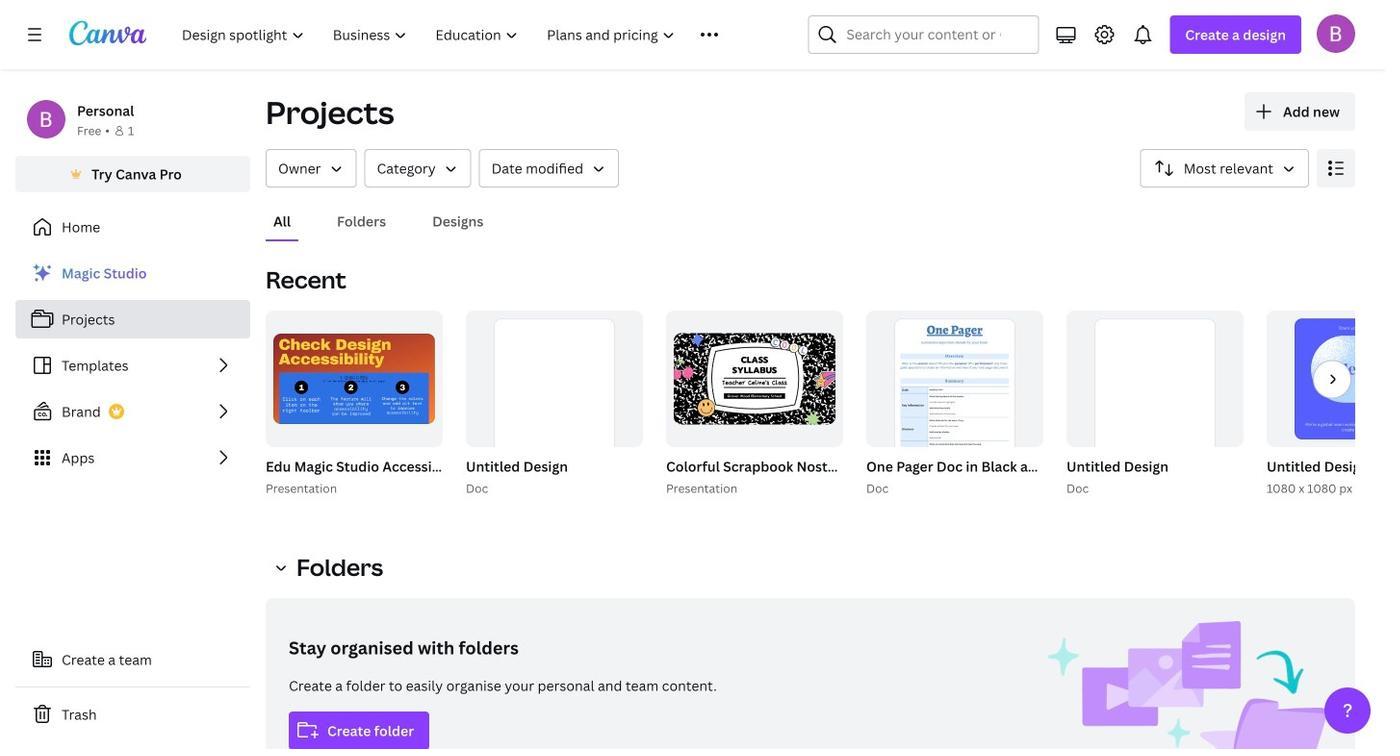 Task type: vqa. For each thing, say whether or not it's contained in the screenshot.
Print to the middle
no



Task type: describe. For each thing, give the bounding box(es) containing it.
2 group from the left
[[266, 311, 443, 448]]

6 group from the left
[[666, 311, 843, 448]]

5 group from the left
[[662, 311, 1152, 499]]

Search search field
[[847, 16, 1001, 53]]

bob builder image
[[1317, 14, 1356, 53]]

1 group from the left
[[262, 311, 626, 499]]

Date modified button
[[479, 149, 619, 188]]

12 group from the left
[[1267, 311, 1386, 448]]

4 group from the left
[[466, 311, 643, 490]]



Task type: locate. For each thing, give the bounding box(es) containing it.
Sort by button
[[1141, 149, 1309, 188]]

None search field
[[808, 15, 1039, 54]]

Owner button
[[266, 149, 357, 188]]

7 group from the left
[[863, 311, 1359, 499]]

top level navigation element
[[169, 15, 762, 54], [169, 15, 762, 54]]

group
[[262, 311, 626, 499], [266, 311, 443, 448], [462, 311, 643, 499], [466, 311, 643, 490], [662, 311, 1152, 499], [666, 311, 843, 448], [863, 311, 1359, 499], [866, 311, 1044, 490], [1063, 311, 1244, 499], [1067, 311, 1244, 490], [1263, 311, 1386, 499], [1267, 311, 1386, 448]]

11 group from the left
[[1263, 311, 1386, 499]]

Category button
[[364, 149, 471, 188]]

list
[[15, 254, 250, 478]]

3 group from the left
[[462, 311, 643, 499]]

8 group from the left
[[866, 311, 1044, 490]]

10 group from the left
[[1067, 311, 1244, 490]]

9 group from the left
[[1063, 311, 1244, 499]]



